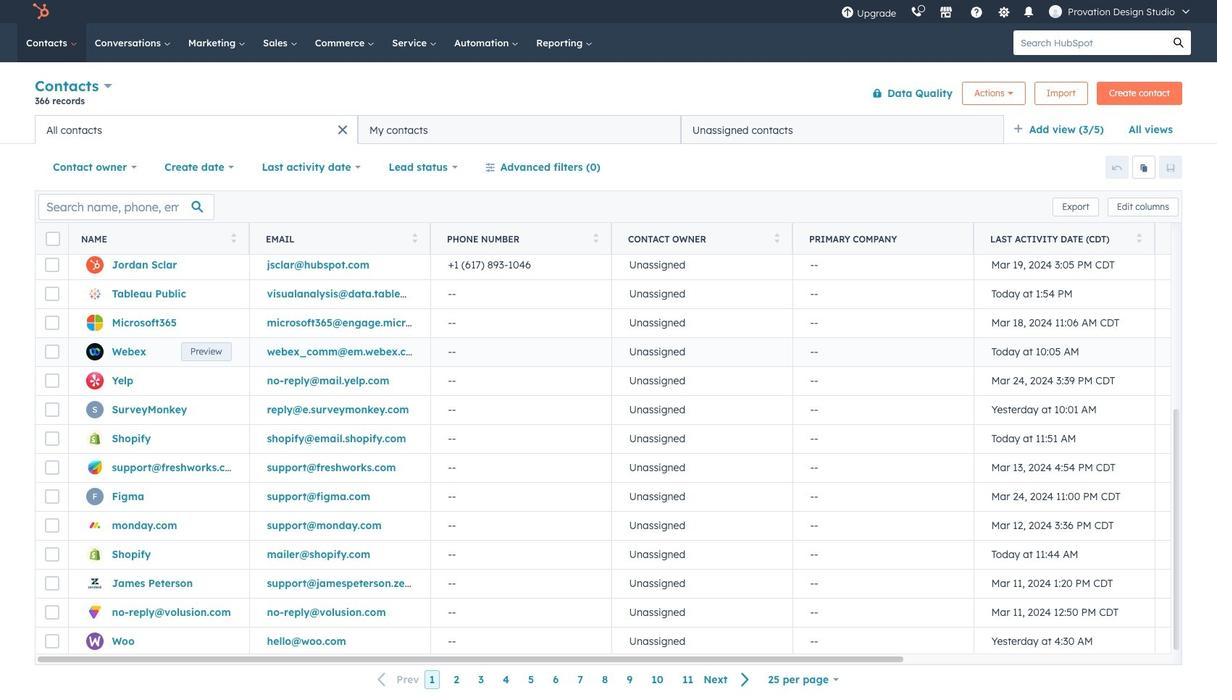 Task type: describe. For each thing, give the bounding box(es) containing it.
Search HubSpot search field
[[1014, 30, 1166, 55]]

james peterson image
[[1049, 5, 1062, 18]]

5 press to sort. element from the left
[[1136, 233, 1142, 245]]

press to sort. image for first press to sort. element
[[231, 233, 236, 243]]

press to sort. image for 2nd press to sort. element from left
[[412, 233, 417, 243]]

Search name, phone, email addresses, or company search field
[[38, 194, 214, 220]]

press to sort. image for fifth press to sort. element
[[1136, 233, 1142, 243]]

3 press to sort. element from the left
[[593, 233, 598, 245]]

pagination navigation
[[369, 671, 759, 690]]

1 press to sort. element from the left
[[231, 233, 236, 245]]



Task type: locate. For each thing, give the bounding box(es) containing it.
column header
[[793, 223, 974, 255]]

menu
[[834, 0, 1200, 23]]

0 horizontal spatial press to sort. image
[[231, 233, 236, 243]]

press to sort. image
[[231, 233, 236, 243], [412, 233, 417, 243], [1136, 233, 1142, 243]]

marketplaces image
[[940, 7, 953, 20]]

banner
[[35, 74, 1182, 115]]

2 press to sort. image from the left
[[412, 233, 417, 243]]

2 horizontal spatial press to sort. image
[[1136, 233, 1142, 243]]

1 press to sort. image from the left
[[593, 233, 598, 243]]

1 horizontal spatial press to sort. image
[[774, 233, 780, 243]]

0 horizontal spatial press to sort. image
[[593, 233, 598, 243]]

press to sort. image
[[593, 233, 598, 243], [774, 233, 780, 243]]

2 press to sort. element from the left
[[412, 233, 417, 245]]

2 press to sort. image from the left
[[774, 233, 780, 243]]

3 press to sort. image from the left
[[1136, 233, 1142, 243]]

1 horizontal spatial press to sort. image
[[412, 233, 417, 243]]

1 press to sort. image from the left
[[231, 233, 236, 243]]

4 press to sort. element from the left
[[774, 233, 780, 245]]

press to sort. element
[[231, 233, 236, 245], [412, 233, 417, 245], [593, 233, 598, 245], [774, 233, 780, 245], [1136, 233, 1142, 245]]



Task type: vqa. For each thing, say whether or not it's contained in the screenshot.
the rightmost Press to sort. image
yes



